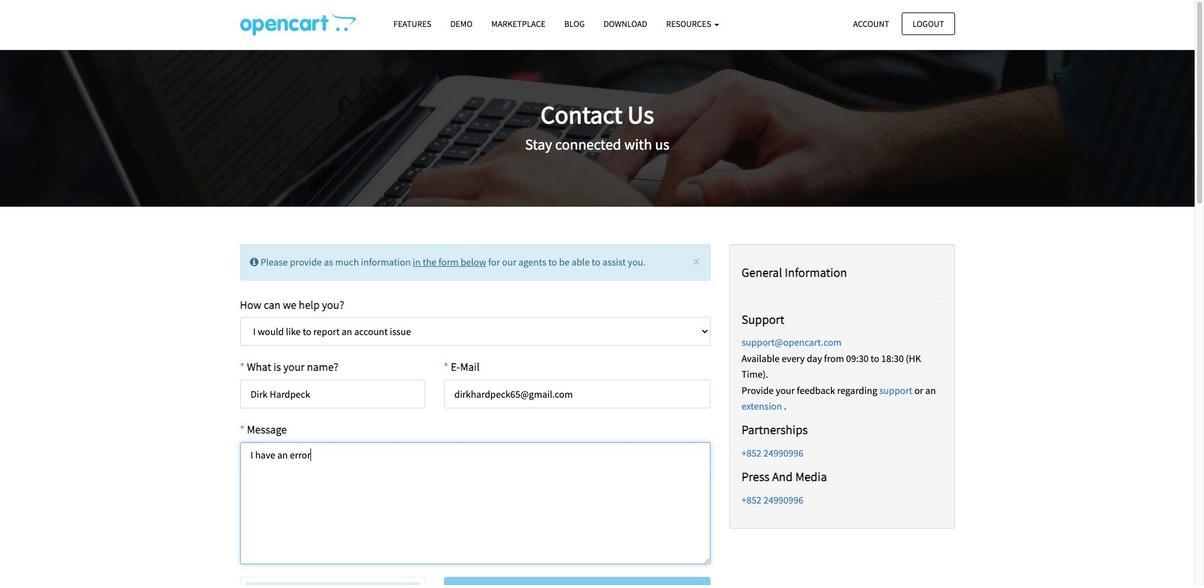 Task type: vqa. For each thing, say whether or not it's contained in the screenshot.
Email text box
yes



Task type: locate. For each thing, give the bounding box(es) containing it.
info circle image
[[250, 257, 259, 267]]

None text field
[[240, 443, 710, 565]]

Email text field
[[444, 380, 710, 409]]



Task type: describe. For each thing, give the bounding box(es) containing it.
Name text field
[[240, 380, 425, 409]]

opencart - contact image
[[240, 13, 356, 36]]



